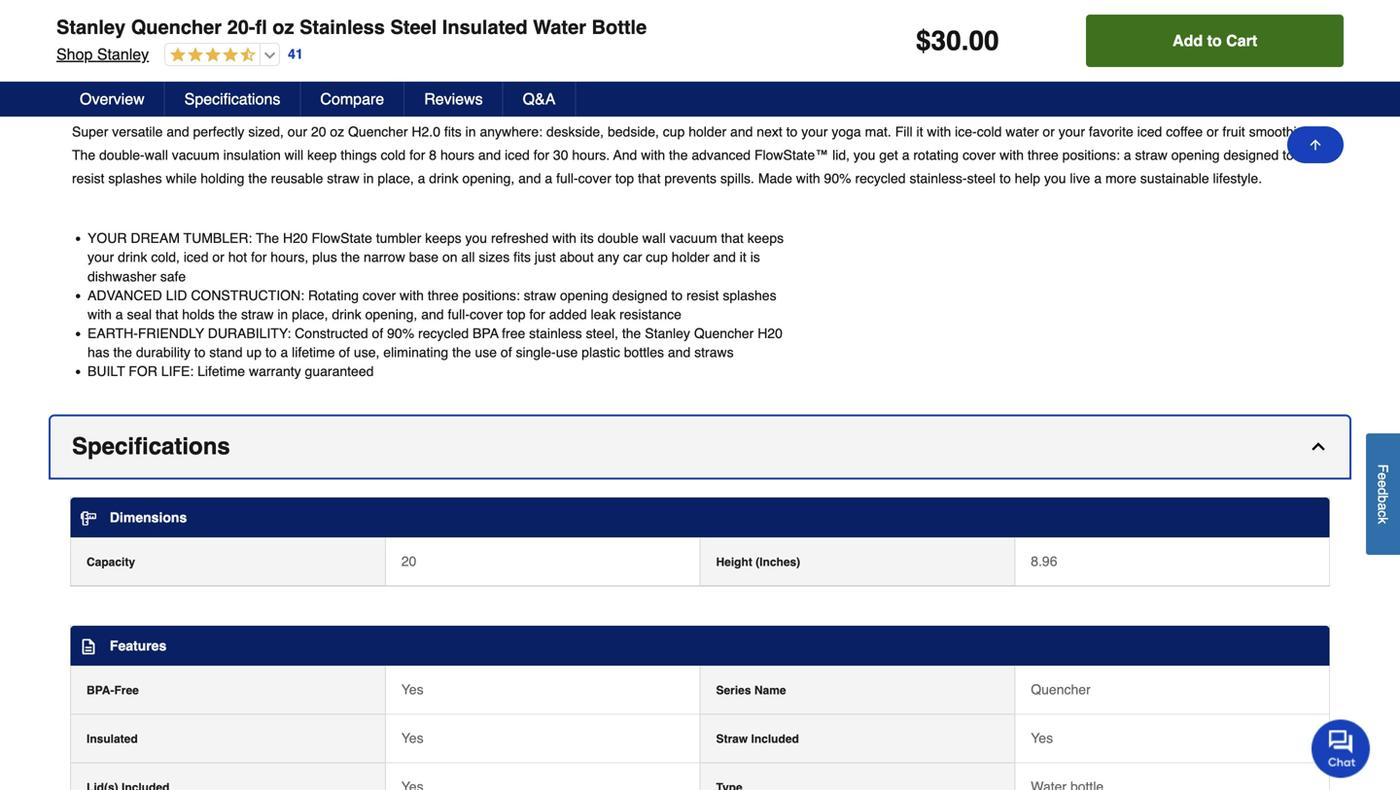 Task type: locate. For each thing, give the bounding box(es) containing it.
seal
[[127, 307, 152, 322]]

0 horizontal spatial in
[[278, 307, 288, 322]]

e up b
[[1376, 481, 1392, 488]]

resist
[[72, 171, 105, 186], [687, 288, 719, 303]]

1 vertical spatial specifications button
[[51, 417, 1350, 478]]

0 vertical spatial positions:
[[1063, 147, 1121, 163]]

1 horizontal spatial oz
[[330, 124, 345, 140]]

drink inside super versatile and perfectly sized, our 20 oz quencher h2.0 fits in anywhere: deskside, bedside, cup holder and next to your yoga mat. fill it with ice-cold water or your favorite iced coffee or fruit smoothie. the double-wall vacuum insulation will keep things cold for 8 hours and iced for 30 hours. and with the advanced flowstate™ lid, you get a rotating cover with three positions: a straw opening designed to resist splashes while holding the reusable straw in place, a drink opening, and a full-cover top that prevents spills. made with 90% recycled stainless-steel to help you live a more sustainable lifestyle.
[[429, 171, 459, 186]]

place, inside your dream tumbler: the h20 flowstate tumbler keeps you refreshed with its double wall vacuum that keeps your drink cold, iced or hot for hours, plus the narrow base on all sizes fits just about any car cup holder and it is dishwasher safe advanced lid construction: rotating cover with three positions: straw opening designed to resist splashes with a seal that holds the straw in place, drink opening, and full-cover top for added leak resistance earth-friendly durability: constructed of 90% recycled bpa free stainless steel, the stanley quencher h20 has the durability to stand up to a lifetime of use, eliminating the use of single-use plastic bottles and straws built for life: lifetime warranty guaranteed
[[292, 307, 328, 322]]

stanley down "resistance" on the left top
[[645, 326, 691, 341]]

cover down narrow
[[363, 288, 396, 303]]

with up the earth-
[[88, 307, 112, 322]]

up
[[247, 345, 262, 361]]

specifications up the "dimensions"
[[72, 433, 230, 460]]

2 vertical spatial that
[[156, 307, 178, 322]]

added
[[549, 307, 587, 322]]

recycled down get
[[856, 171, 906, 186]]

just
[[535, 250, 556, 265]]

steel,
[[586, 326, 619, 341]]

wall down versatile
[[145, 147, 168, 163]]

fits inside super versatile and perfectly sized, our 20 oz quencher h2.0 fits in anywhere: deskside, bedside, cup holder and next to your yoga mat. fill it with ice-cold water or your favorite iced coffee or fruit smoothie. the double-wall vacuum insulation will keep things cold for 8 hours and iced for 30 hours. and with the advanced flowstate™ lid, you get a rotating cover with three positions: a straw opening designed to resist splashes while holding the reusable straw in place, a drink opening, and a full-cover top that prevents spills. made with 90% recycled stainless-steel to help you live a more sustainable lifestyle.
[[444, 124, 462, 140]]

use,
[[354, 345, 380, 361]]

0 horizontal spatial 90%
[[387, 326, 415, 341]]

0 horizontal spatial iced
[[184, 250, 209, 265]]

capacity
[[87, 556, 135, 569]]

life:
[[161, 364, 194, 380]]

splashes
[[108, 171, 162, 186], [723, 288, 777, 303]]

stanley up shop stanley
[[56, 16, 126, 38]]

0 horizontal spatial wall
[[145, 147, 168, 163]]

iced down tumbler:
[[184, 250, 209, 265]]

8.96
[[1031, 554, 1058, 569]]

1 vertical spatial 20
[[402, 554, 417, 569]]

overview button
[[51, 39, 1350, 101], [60, 82, 165, 117]]

for left 8
[[410, 147, 426, 163]]

$
[[916, 25, 932, 56]]

0 vertical spatial splashes
[[108, 171, 162, 186]]

e up d
[[1376, 473, 1392, 481]]

keeps up on
[[425, 231, 462, 246]]

top
[[616, 171, 634, 186], [507, 307, 526, 322]]

stanley right shop
[[97, 45, 149, 63]]

hours
[[441, 147, 475, 163]]

use down stainless on the left of the page
[[556, 345, 578, 361]]

our
[[288, 124, 307, 140]]

0 horizontal spatial it
[[740, 250, 747, 265]]

1 vertical spatial 30
[[553, 147, 569, 163]]

insulated down 'bpa-free'
[[87, 733, 138, 746]]

that
[[638, 171, 661, 186], [721, 231, 744, 246], [156, 307, 178, 322]]

2 vertical spatial stanley
[[645, 326, 691, 341]]

0 vertical spatial wall
[[145, 147, 168, 163]]

0 vertical spatial in
[[466, 124, 476, 140]]

add to cart button
[[1087, 15, 1344, 67]]

opening up added
[[560, 288, 609, 303]]

0 horizontal spatial resist
[[72, 171, 105, 186]]

full- inside your dream tumbler: the h20 flowstate tumbler keeps you refreshed with its double wall vacuum that keeps your drink cold, iced or hot for hours, plus the narrow base on all sizes fits just about any car cup holder and it is dishwasher safe advanced lid construction: rotating cover with three positions: straw opening designed to resist splashes with a seal that holds the straw in place, drink opening, and full-cover top for added leak resistance earth-friendly durability: constructed of 90% recycled bpa free stainless steel, the stanley quencher h20 has the durability to stand up to a lifetime of use, eliminating the use of single-use plastic bottles and straws built for life: lifetime warranty guaranteed
[[448, 307, 470, 322]]

0 horizontal spatial opening,
[[365, 307, 418, 322]]

lifetime
[[292, 345, 335, 361]]

chevron up image up the 'arrow up' icon
[[1309, 60, 1329, 79]]

it left is
[[740, 250, 747, 265]]

the down insulation at the left
[[248, 171, 267, 186]]

drink up the dishwasher
[[118, 250, 147, 265]]

1 horizontal spatial resist
[[687, 288, 719, 303]]

1 vertical spatial opening
[[560, 288, 609, 303]]

spills.
[[721, 171, 755, 186]]

guaranteed
[[305, 364, 374, 380]]

advanced
[[88, 288, 162, 303]]

the up prevents
[[669, 147, 688, 163]]

0 vertical spatial resist
[[72, 171, 105, 186]]

0 horizontal spatial or
[[212, 250, 225, 265]]

2 horizontal spatial drink
[[429, 171, 459, 186]]

dream
[[131, 231, 180, 246]]

1 horizontal spatial that
[[638, 171, 661, 186]]

specifications for the top specifications button
[[185, 90, 281, 108]]

a up k
[[1376, 503, 1392, 511]]

opening, up use,
[[365, 307, 418, 322]]

1 horizontal spatial positions:
[[1063, 147, 1121, 163]]

designed inside super versatile and perfectly sized, our 20 oz quencher h2.0 fits in anywhere: deskside, bedside, cup holder and next to your yoga mat. fill it with ice-cold water or your favorite iced coffee or fruit smoothie. the double-wall vacuum insulation will keep things cold for 8 hours and iced for 30 hours. and with the advanced flowstate™ lid, you get a rotating cover with three positions: a straw opening designed to resist splashes while holding the reusable straw in place, a drink opening, and a full-cover top that prevents spills. made with 90% recycled stainless-steel to help you live a more sustainable lifestyle.
[[1224, 147, 1280, 163]]

cup right bedside,
[[663, 124, 685, 140]]

designed up lifestyle.
[[1224, 147, 1280, 163]]

in up hours
[[466, 124, 476, 140]]

0 horizontal spatial you
[[466, 231, 487, 246]]

lifestyle.
[[1214, 171, 1263, 186]]

cup right car
[[646, 250, 668, 265]]

1 vertical spatial splashes
[[723, 288, 777, 303]]

positions: inside your dream tumbler: the h20 flowstate tumbler keeps you refreshed with its double wall vacuum that keeps your drink cold, iced or hot for hours, plus the narrow base on all sizes fits just about any car cup holder and it is dishwasher safe advanced lid construction: rotating cover with three positions: straw opening designed to resist splashes with a seal that holds the straw in place, drink opening, and full-cover top for added leak resistance earth-friendly durability: constructed of 90% recycled bpa free stainless steel, the stanley quencher h20 has the durability to stand up to a lifetime of use, eliminating the use of single-use plastic bottles and straws built for life: lifetime warranty guaranteed
[[463, 288, 520, 303]]

holder
[[689, 124, 727, 140], [672, 250, 710, 265]]

any
[[598, 250, 620, 265]]

0 horizontal spatial insulated
[[87, 733, 138, 746]]

you up all
[[466, 231, 487, 246]]

lid
[[166, 288, 187, 303]]

the down super
[[72, 147, 95, 163]]

1 vertical spatial designed
[[613, 288, 668, 303]]

in down things
[[363, 171, 374, 186]]

resist down double-
[[72, 171, 105, 186]]

recycled up eliminating
[[418, 326, 469, 341]]

1 vertical spatial three
[[428, 288, 459, 303]]

of up guaranteed
[[339, 345, 350, 361]]

the up "hours,"
[[256, 231, 279, 246]]

eliminating
[[384, 345, 449, 361]]

plastic
[[582, 345, 621, 361]]

2 chevron up image from the top
[[1309, 437, 1329, 457]]

insulated
[[442, 16, 528, 38], [87, 733, 138, 746]]

0 vertical spatial cold
[[977, 124, 1002, 140]]

0 vertical spatial cup
[[663, 124, 685, 140]]

yes for quencher
[[402, 682, 424, 698]]

use
[[475, 345, 497, 361], [556, 345, 578, 361]]

1 vertical spatial vacuum
[[670, 231, 718, 246]]

that inside super versatile and perfectly sized, our 20 oz quencher h2.0 fits in anywhere: deskside, bedside, cup holder and next to your yoga mat. fill it with ice-cold water or your favorite iced coffee or fruit smoothie. the double-wall vacuum insulation will keep things cold for 8 hours and iced for 30 hours. and with the advanced flowstate™ lid, you get a rotating cover with three positions: a straw opening designed to resist splashes while holding the reusable straw in place, a drink opening, and a full-cover top that prevents spills. made with 90% recycled stainless-steel to help you live a more sustainable lifestyle.
[[638, 171, 661, 186]]

overview up versatile
[[72, 56, 176, 83]]

to
[[1208, 32, 1223, 50], [787, 124, 798, 140], [1283, 147, 1295, 163], [1000, 171, 1011, 186], [672, 288, 683, 303], [194, 345, 206, 361], [265, 345, 277, 361]]

1 horizontal spatial your
[[802, 124, 828, 140]]

41
[[288, 46, 303, 62]]

1 horizontal spatial fits
[[514, 250, 531, 265]]

top down the and
[[616, 171, 634, 186]]

30 inside super versatile and perfectly sized, our 20 oz quencher h2.0 fits in anywhere: deskside, bedside, cup holder and next to your yoga mat. fill it with ice-cold water or your favorite iced coffee or fruit smoothie. the double-wall vacuum insulation will keep things cold for 8 hours and iced for 30 hours. and with the advanced flowstate™ lid, you get a rotating cover with three positions: a straw opening designed to resist splashes while holding the reusable straw in place, a drink opening, and a full-cover top that prevents spills. made with 90% recycled stainless-steel to help you live a more sustainable lifestyle.
[[553, 147, 569, 163]]

your down your
[[88, 250, 114, 265]]

c
[[1376, 511, 1392, 518]]

full- up eliminating
[[448, 307, 470, 322]]

0 vertical spatial specifications
[[185, 90, 281, 108]]

0 horizontal spatial use
[[475, 345, 497, 361]]

drink down 8
[[429, 171, 459, 186]]

the down construction: on the left top of the page
[[219, 307, 237, 322]]

opening inside super versatile and perfectly sized, our 20 oz quencher h2.0 fits in anywhere: deskside, bedside, cup holder and next to your yoga mat. fill it with ice-cold water or your favorite iced coffee or fruit smoothie. the double-wall vacuum insulation will keep things cold for 8 hours and iced for 30 hours. and with the advanced flowstate™ lid, you get a rotating cover with three positions: a straw opening designed to resist splashes while holding the reusable straw in place, a drink opening, and a full-cover top that prevents spills. made with 90% recycled stainless-steel to help you live a more sustainable lifestyle.
[[1172, 147, 1220, 163]]

with down flowstate™
[[796, 171, 821, 186]]

has
[[88, 345, 110, 361]]

and
[[614, 147, 638, 163]]

1 horizontal spatial 30
[[932, 25, 962, 56]]

1 horizontal spatial h20
[[758, 326, 783, 341]]

90% down lid,
[[824, 171, 852, 186]]

30 down deskside,
[[553, 147, 569, 163]]

0 horizontal spatial positions:
[[463, 288, 520, 303]]

1 vertical spatial cold
[[381, 147, 406, 163]]

ice-
[[955, 124, 977, 140]]

4.5 stars image
[[166, 47, 256, 65]]

to down smoothie.
[[1283, 147, 1295, 163]]

or right water
[[1043, 124, 1055, 140]]

0 horizontal spatial your
[[88, 250, 114, 265]]

to right add
[[1208, 32, 1223, 50]]

2 horizontal spatial in
[[466, 124, 476, 140]]

1 use from the left
[[475, 345, 497, 361]]

top inside your dream tumbler: the h20 flowstate tumbler keeps you refreshed with its double wall vacuum that keeps your drink cold, iced or hot for hours, plus the narrow base on all sizes fits just about any car cup holder and it is dishwasher safe advanced lid construction: rotating cover with three positions: straw opening designed to resist splashes with a seal that holds the straw in place, drink opening, and full-cover top for added leak resistance earth-friendly durability: constructed of 90% recycled bpa free stainless steel, the stanley quencher h20 has the durability to stand up to a lifetime of use, eliminating the use of single-use plastic bottles and straws built for life: lifetime warranty guaranteed
[[507, 307, 526, 322]]

base
[[409, 250, 439, 265]]

your left yoga
[[802, 124, 828, 140]]

1 vertical spatial wall
[[643, 231, 666, 246]]

1 vertical spatial specifications
[[72, 433, 230, 460]]

chevron up image
[[1309, 60, 1329, 79], [1309, 437, 1329, 457]]

specifications button
[[165, 82, 301, 117], [51, 417, 1350, 478]]

the inside super versatile and perfectly sized, our 20 oz quencher h2.0 fits in anywhere: deskside, bedside, cup holder and next to your yoga mat. fill it with ice-cold water or your favorite iced coffee or fruit smoothie. the double-wall vacuum insulation will keep things cold for 8 hours and iced for 30 hours. and with the advanced flowstate™ lid, you get a rotating cover with three positions: a straw opening designed to resist splashes while holding the reusable straw in place, a drink opening, and a full-cover top that prevents spills. made with 90% recycled stainless-steel to help you live a more sustainable lifestyle.
[[72, 147, 95, 163]]

1 horizontal spatial top
[[616, 171, 634, 186]]

0 vertical spatial stanley
[[56, 16, 126, 38]]

holder right car
[[672, 250, 710, 265]]

chevron up image inside specifications button
[[1309, 437, 1329, 457]]

with
[[927, 124, 952, 140], [641, 147, 666, 163], [1000, 147, 1024, 163], [796, 171, 821, 186], [553, 231, 577, 246], [400, 288, 424, 303], [88, 307, 112, 322]]

of up use,
[[372, 326, 384, 341]]

stanley
[[56, 16, 126, 38], [97, 45, 149, 63], [645, 326, 691, 341]]

recycled inside super versatile and perfectly sized, our 20 oz quencher h2.0 fits in anywhere: deskside, bedside, cup holder and next to your yoga mat. fill it with ice-cold water or your favorite iced coffee or fruit smoothie. the double-wall vacuum insulation will keep things cold for 8 hours and iced for 30 hours. and with the advanced flowstate™ lid, you get a rotating cover with three positions: a straw opening designed to resist splashes while holding the reusable straw in place, a drink opening, and a full-cover top that prevents spills. made with 90% recycled stainless-steel to help you live a more sustainable lifestyle.
[[856, 171, 906, 186]]

1 vertical spatial top
[[507, 307, 526, 322]]

that left prevents
[[638, 171, 661, 186]]

you
[[854, 147, 876, 163], [1045, 171, 1067, 186], [466, 231, 487, 246]]

1 horizontal spatial you
[[854, 147, 876, 163]]

0 vertical spatial iced
[[1138, 124, 1163, 140]]

cold right things
[[381, 147, 406, 163]]

next
[[757, 124, 783, 140]]

of down free
[[501, 345, 512, 361]]

1 horizontal spatial opening
[[1172, 147, 1220, 163]]

or down tumbler:
[[212, 250, 225, 265]]

bpa-
[[87, 684, 114, 698]]

holder inside super versatile and perfectly sized, our 20 oz quencher h2.0 fits in anywhere: deskside, bedside, cup holder and next to your yoga mat. fill it with ice-cold water or your favorite iced coffee or fruit smoothie. the double-wall vacuum insulation will keep things cold for 8 hours and iced for 30 hours. and with the advanced flowstate™ lid, you get a rotating cover with three positions: a straw opening designed to resist splashes while holding the reusable straw in place, a drink opening, and a full-cover top that prevents spills. made with 90% recycled stainless-steel to help you live a more sustainable lifestyle.
[[689, 124, 727, 140]]

overview
[[72, 56, 176, 83], [80, 90, 145, 108]]

to left help
[[1000, 171, 1011, 186]]

0 horizontal spatial vacuum
[[172, 147, 220, 163]]

opening, down hours
[[463, 171, 515, 186]]

1 horizontal spatial opening,
[[463, 171, 515, 186]]

in up durability:
[[278, 307, 288, 322]]

you inside your dream tumbler: the h20 flowstate tumbler keeps you refreshed with its double wall vacuum that keeps your drink cold, iced or hot for hours, plus the narrow base on all sizes fits just about any car cup holder and it is dishwasher safe advanced lid construction: rotating cover with three positions: straw opening designed to resist splashes with a seal that holds the straw in place, drink opening, and full-cover top for added leak resistance earth-friendly durability: constructed of 90% recycled bpa free stainless steel, the stanley quencher h20 has the durability to stand up to a lifetime of use, eliminating the use of single-use plastic bottles and straws built for life: lifetime warranty guaranteed
[[466, 231, 487, 246]]

1 vertical spatial opening,
[[365, 307, 418, 322]]

1 vertical spatial drink
[[118, 250, 147, 265]]

overview up super
[[80, 90, 145, 108]]

straw up added
[[524, 288, 557, 303]]

height (inches)
[[716, 556, 801, 569]]

your
[[802, 124, 828, 140], [1059, 124, 1086, 140], [88, 250, 114, 265]]

1 horizontal spatial designed
[[1224, 147, 1280, 163]]

90% inside your dream tumbler: the h20 flowstate tumbler keeps you refreshed with its double wall vacuum that keeps your drink cold, iced or hot for hours, plus the narrow base on all sizes fits just about any car cup holder and it is dishwasher safe advanced lid construction: rotating cover with three positions: straw opening designed to resist splashes with a seal that holds the straw in place, drink opening, and full-cover top for added leak resistance earth-friendly durability: constructed of 90% recycled bpa free stainless steel, the stanley quencher h20 has the durability to stand up to a lifetime of use, eliminating the use of single-use plastic bottles and straws built for life: lifetime warranty guaranteed
[[387, 326, 415, 341]]

0 horizontal spatial the
[[72, 147, 95, 163]]

1 horizontal spatial vacuum
[[670, 231, 718, 246]]

a down deskside,
[[545, 171, 553, 186]]

about
[[560, 250, 594, 265]]

recycled inside your dream tumbler: the h20 flowstate tumbler keeps you refreshed with its double wall vacuum that keeps your drink cold, iced or hot for hours, plus the narrow base on all sizes fits just about any car cup holder and it is dishwasher safe advanced lid construction: rotating cover with three positions: straw opening designed to resist splashes with a seal that holds the straw in place, drink opening, and full-cover top for added leak resistance earth-friendly durability: constructed of 90% recycled bpa free stainless steel, the stanley quencher h20 has the durability to stand up to a lifetime of use, eliminating the use of single-use plastic bottles and straws built for life: lifetime warranty guaranteed
[[418, 326, 469, 341]]

you left live
[[1045, 171, 1067, 186]]

top up free
[[507, 307, 526, 322]]

splashes down double-
[[108, 171, 162, 186]]

it inside super versatile and perfectly sized, our 20 oz quencher h2.0 fits in anywhere: deskside, bedside, cup holder and next to your yoga mat. fill it with ice-cold water or your favorite iced coffee or fruit smoothie. the double-wall vacuum insulation will keep things cold for 8 hours and iced for 30 hours. and with the advanced flowstate™ lid, you get a rotating cover with three positions: a straw opening designed to resist splashes while holding the reusable straw in place, a drink opening, and a full-cover top that prevents spills. made with 90% recycled stainless-steel to help you live a more sustainable lifestyle.
[[917, 124, 924, 140]]

place, up constructed at the left
[[292, 307, 328, 322]]

positions: up live
[[1063, 147, 1121, 163]]

1 vertical spatial resist
[[687, 288, 719, 303]]

1 vertical spatial chevron up image
[[1309, 437, 1329, 457]]

resist inside super versatile and perfectly sized, our 20 oz quencher h2.0 fits in anywhere: deskside, bedside, cup holder and next to your yoga mat. fill it with ice-cold water or your favorite iced coffee or fruit smoothie. the double-wall vacuum insulation will keep things cold for 8 hours and iced for 30 hours. and with the advanced flowstate™ lid, you get a rotating cover with three positions: a straw opening designed to resist splashes while holding the reusable straw in place, a drink opening, and a full-cover top that prevents spills. made with 90% recycled stainless-steel to help you live a more sustainable lifestyle.
[[72, 171, 105, 186]]

durability:
[[208, 326, 291, 341]]

h20 down is
[[758, 326, 783, 341]]

0 vertical spatial full-
[[557, 171, 578, 186]]

1 vertical spatial 90%
[[387, 326, 415, 341]]

0 vertical spatial chevron up image
[[1309, 60, 1329, 79]]

0 vertical spatial place,
[[378, 171, 414, 186]]

cold
[[977, 124, 1002, 140], [381, 147, 406, 163]]

1 chevron up image from the top
[[1309, 60, 1329, 79]]

1 horizontal spatial place,
[[378, 171, 414, 186]]

cold left water
[[977, 124, 1002, 140]]

fl
[[255, 16, 267, 38]]

h20
[[283, 231, 308, 246], [758, 326, 783, 341]]

1 vertical spatial holder
[[672, 250, 710, 265]]

0 vertical spatial specifications button
[[165, 82, 301, 117]]

1 horizontal spatial in
[[363, 171, 374, 186]]

reviews button
[[405, 82, 504, 117]]

vacuum up while
[[172, 147, 220, 163]]

holder up advanced
[[689, 124, 727, 140]]

8
[[429, 147, 437, 163]]

90%
[[824, 171, 852, 186], [387, 326, 415, 341]]

fits down refreshed
[[514, 250, 531, 265]]

a up more
[[1124, 147, 1132, 163]]

1 horizontal spatial keeps
[[748, 231, 784, 246]]

e
[[1376, 473, 1392, 481], [1376, 481, 1392, 488]]

oz right fl
[[273, 16, 294, 38]]

90% up eliminating
[[387, 326, 415, 341]]

$ 30 . 00
[[916, 25, 1000, 56]]

specifications up perfectly
[[185, 90, 281, 108]]

safe
[[160, 269, 186, 284]]

vacuum down prevents
[[670, 231, 718, 246]]

drink down rotating
[[332, 307, 362, 322]]

0 horizontal spatial keeps
[[425, 231, 462, 246]]

oz up 'keep'
[[330, 124, 345, 140]]

construction:
[[191, 288, 304, 303]]

chevron up image inside overview button
[[1309, 60, 1329, 79]]

1 horizontal spatial splashes
[[723, 288, 777, 303]]

cover down hours.
[[578, 171, 612, 186]]

splashes down is
[[723, 288, 777, 303]]

0 vertical spatial holder
[[689, 124, 727, 140]]

cover up bpa
[[470, 307, 503, 322]]

cup inside your dream tumbler: the h20 flowstate tumbler keeps you refreshed with its double wall vacuum that keeps your drink cold, iced or hot for hours, plus the narrow base on all sizes fits just about any car cup holder and it is dishwasher safe advanced lid construction: rotating cover with three positions: straw opening designed to resist splashes with a seal that holds the straw in place, drink opening, and full-cover top for added leak resistance earth-friendly durability: constructed of 90% recycled bpa free stainless steel, the stanley quencher h20 has the durability to stand up to a lifetime of use, eliminating the use of single-use plastic bottles and straws built for life: lifetime warranty guaranteed
[[646, 250, 668, 265]]

0 vertical spatial that
[[638, 171, 661, 186]]

0 vertical spatial opening
[[1172, 147, 1220, 163]]

advertisement region
[[51, 0, 1350, 32]]

coffee
[[1167, 124, 1204, 140]]

top inside super versatile and perfectly sized, our 20 oz quencher h2.0 fits in anywhere: deskside, bedside, cup holder and next to your yoga mat. fill it with ice-cold water or your favorite iced coffee or fruit smoothie. the double-wall vacuum insulation will keep things cold for 8 hours and iced for 30 hours. and with the advanced flowstate™ lid, you get a rotating cover with three positions: a straw opening designed to resist splashes while holding the reusable straw in place, a drink opening, and a full-cover top that prevents spills. made with 90% recycled stainless-steel to help you live a more sustainable lifestyle.
[[616, 171, 634, 186]]

for right hot
[[251, 250, 267, 265]]

tumbler
[[376, 231, 422, 246]]

lid,
[[833, 147, 850, 163]]

0 vertical spatial it
[[917, 124, 924, 140]]

place, inside super versatile and perfectly sized, our 20 oz quencher h2.0 fits in anywhere: deskside, bedside, cup holder and next to your yoga mat. fill it with ice-cold water or your favorite iced coffee or fruit smoothie. the double-wall vacuum insulation will keep things cold for 8 hours and iced for 30 hours. and with the advanced flowstate™ lid, you get a rotating cover with three positions: a straw opening designed to resist splashes while holding the reusable straw in place, a drink opening, and a full-cover top that prevents spills. made with 90% recycled stainless-steel to help you live a more sustainable lifestyle.
[[378, 171, 414, 186]]

a
[[903, 147, 910, 163], [1124, 147, 1132, 163], [418, 171, 426, 186], [545, 171, 553, 186], [1095, 171, 1102, 186], [116, 307, 123, 322], [281, 345, 288, 361], [1376, 503, 1392, 511]]

0 vertical spatial fits
[[444, 124, 462, 140]]

opening, inside super versatile and perfectly sized, our 20 oz quencher h2.0 fits in anywhere: deskside, bedside, cup holder and next to your yoga mat. fill it with ice-cold water or your favorite iced coffee or fruit smoothie. the double-wall vacuum insulation will keep things cold for 8 hours and iced for 30 hours. and with the advanced flowstate™ lid, you get a rotating cover with three positions: a straw opening designed to resist splashes while holding the reusable straw in place, a drink opening, and a full-cover top that prevents spills. made with 90% recycled stainless-steel to help you live a more sustainable lifestyle.
[[463, 171, 515, 186]]

to inside add to cart button
[[1208, 32, 1223, 50]]

full- down hours.
[[557, 171, 578, 186]]

narrow
[[364, 250, 406, 265]]

0 vertical spatial oz
[[273, 16, 294, 38]]

it right the fill
[[917, 124, 924, 140]]

1 vertical spatial iced
[[505, 147, 530, 163]]

drink
[[429, 171, 459, 186], [118, 250, 147, 265], [332, 307, 362, 322]]

holder inside your dream tumbler: the h20 flowstate tumbler keeps you refreshed with its double wall vacuum that keeps your drink cold, iced or hot for hours, plus the narrow base on all sizes fits just about any car cup holder and it is dishwasher safe advanced lid construction: rotating cover with three positions: straw opening designed to resist splashes with a seal that holds the straw in place, drink opening, and full-cover top for added leak resistance earth-friendly durability: constructed of 90% recycled bpa free stainless steel, the stanley quencher h20 has the durability to stand up to a lifetime of use, eliminating the use of single-use plastic bottles and straws built for life: lifetime warranty guaranteed
[[672, 250, 710, 265]]

a right live
[[1095, 171, 1102, 186]]

0 vertical spatial three
[[1028, 147, 1059, 163]]

1 vertical spatial full-
[[448, 307, 470, 322]]

b
[[1376, 496, 1392, 503]]

1 horizontal spatial use
[[556, 345, 578, 361]]

your left favorite
[[1059, 124, 1086, 140]]

three up help
[[1028, 147, 1059, 163]]

0 vertical spatial 90%
[[824, 171, 852, 186]]

super versatile and perfectly sized, our 20 oz quencher h2.0 fits in anywhere: deskside, bedside, cup holder and next to your yoga mat. fill it with ice-cold water or your favorite iced coffee or fruit smoothie. the double-wall vacuum insulation will keep things cold for 8 hours and iced for 30 hours. and with the advanced flowstate™ lid, you get a rotating cover with three positions: a straw opening designed to resist splashes while holding the reusable straw in place, a drink opening, and a full-cover top that prevents spills. made with 90% recycled stainless-steel to help you live a more sustainable lifestyle.
[[72, 124, 1309, 186]]

for down anywhere:
[[534, 147, 550, 163]]

1 horizontal spatial 20
[[402, 554, 417, 569]]

0 horizontal spatial splashes
[[108, 171, 162, 186]]

quencher
[[131, 16, 222, 38], [348, 124, 408, 140], [694, 326, 754, 341], [1031, 682, 1091, 698]]

0 horizontal spatial full-
[[448, 307, 470, 322]]

iced down anywhere:
[[505, 147, 530, 163]]

cover
[[963, 147, 996, 163], [578, 171, 612, 186], [363, 288, 396, 303], [470, 307, 503, 322]]

wall inside your dream tumbler: the h20 flowstate tumbler keeps you refreshed with its double wall vacuum that keeps your drink cold, iced or hot for hours, plus the narrow base on all sizes fits just about any car cup holder and it is dishwasher safe advanced lid construction: rotating cover with three positions: straw opening designed to resist splashes with a seal that holds the straw in place, drink opening, and full-cover top for added leak resistance earth-friendly durability: constructed of 90% recycled bpa free stainless steel, the stanley quencher h20 has the durability to stand up to a lifetime of use, eliminating the use of single-use plastic bottles and straws built for life: lifetime warranty guaranteed
[[643, 231, 666, 246]]

h20 up "hours,"
[[283, 231, 308, 246]]

car
[[624, 250, 642, 265]]

recycled
[[856, 171, 906, 186], [418, 326, 469, 341]]

plus
[[312, 250, 337, 265]]

all
[[462, 250, 475, 265]]

2 horizontal spatial iced
[[1138, 124, 1163, 140]]

1 horizontal spatial wall
[[643, 231, 666, 246]]

0 horizontal spatial designed
[[613, 288, 668, 303]]

positions: down sizes at the top left of page
[[463, 288, 520, 303]]



Task type: describe. For each thing, give the bounding box(es) containing it.
super
[[72, 124, 108, 140]]

quencher inside super versatile and perfectly sized, our 20 oz quencher h2.0 fits in anywhere: deskside, bedside, cup holder and next to your yoga mat. fill it with ice-cold water or your favorite iced coffee or fruit smoothie. the double-wall vacuum insulation will keep things cold for 8 hours and iced for 30 hours. and with the advanced flowstate™ lid, you get a rotating cover with three positions: a straw opening designed to resist splashes while holding the reusable straw in place, a drink opening, and a full-cover top that prevents spills. made with 90% recycled stainless-steel to help you live a more sustainable lifestyle.
[[348, 124, 408, 140]]

2 horizontal spatial your
[[1059, 124, 1086, 140]]

to left stand
[[194, 345, 206, 361]]

arrow up image
[[1308, 137, 1324, 153]]

quencher inside your dream tumbler: the h20 flowstate tumbler keeps you refreshed with its double wall vacuum that keeps your drink cold, iced or hot for hours, plus the narrow base on all sizes fits just about any car cup holder and it is dishwasher safe advanced lid construction: rotating cover with three positions: straw opening designed to resist splashes with a seal that holds the straw in place, drink opening, and full-cover top for added leak resistance earth-friendly durability: constructed of 90% recycled bpa free stainless steel, the stanley quencher h20 has the durability to stand up to a lifetime of use, eliminating the use of single-use plastic bottles and straws built for life: lifetime warranty guaranteed
[[694, 326, 754, 341]]

perfectly
[[193, 124, 245, 140]]

k
[[1376, 518, 1392, 524]]

leak
[[591, 307, 616, 322]]

iced inside your dream tumbler: the h20 flowstate tumbler keeps you refreshed with its double wall vacuum that keeps your drink cold, iced or hot for hours, plus the narrow base on all sizes fits just about any car cup holder and it is dishwasher safe advanced lid construction: rotating cover with three positions: straw opening designed to resist splashes with a seal that holds the straw in place, drink opening, and full-cover top for added leak resistance earth-friendly durability: constructed of 90% recycled bpa free stainless steel, the stanley quencher h20 has the durability to stand up to a lifetime of use, eliminating the use of single-use plastic bottles and straws built for life: lifetime warranty guaranteed
[[184, 250, 209, 265]]

with up rotating
[[927, 124, 952, 140]]

1 vertical spatial stanley
[[97, 45, 149, 63]]

90% inside super versatile and perfectly sized, our 20 oz quencher h2.0 fits in anywhere: deskside, bedside, cup holder and next to your yoga mat. fill it with ice-cold water or your favorite iced coffee or fruit smoothie. the double-wall vacuum insulation will keep things cold for 8 hours and iced for 30 hours. and with the advanced flowstate™ lid, you get a rotating cover with three positions: a straw opening designed to resist splashes while holding the reusable straw in place, a drink opening, and a full-cover top that prevents spills. made with 90% recycled stainless-steel to help you live a more sustainable lifestyle.
[[824, 171, 852, 186]]

advanced
[[692, 147, 751, 163]]

rotating
[[914, 147, 959, 163]]

1 vertical spatial in
[[363, 171, 374, 186]]

water
[[533, 16, 587, 38]]

warranty
[[249, 364, 301, 380]]

to right up
[[265, 345, 277, 361]]

smoothie.
[[1250, 124, 1309, 140]]

vacuum inside super versatile and perfectly sized, our 20 oz quencher h2.0 fits in anywhere: deskside, bedside, cup holder and next to your yoga mat. fill it with ice-cold water or your favorite iced coffee or fruit smoothie. the double-wall vacuum insulation will keep things cold for 8 hours and iced for 30 hours. and with the advanced flowstate™ lid, you get a rotating cover with three positions: a straw opening designed to resist splashes while holding the reusable straw in place, a drink opening, and a full-cover top that prevents spills. made with 90% recycled stainless-steel to help you live a more sustainable lifestyle.
[[172, 147, 220, 163]]

your inside your dream tumbler: the h20 flowstate tumbler keeps you refreshed with its double wall vacuum that keeps your drink cold, iced or hot for hours, plus the narrow base on all sizes fits just about any car cup holder and it is dishwasher safe advanced lid construction: rotating cover with three positions: straw opening designed to resist splashes with a seal that holds the straw in place, drink opening, and full-cover top for added leak resistance earth-friendly durability: constructed of 90% recycled bpa free stainless steel, the stanley quencher h20 has the durability to stand up to a lifetime of use, eliminating the use of single-use plastic bottles and straws built for life: lifetime warranty guaranteed
[[88, 250, 114, 265]]

chevron up image for overview
[[1309, 60, 1329, 79]]

while
[[166, 171, 197, 186]]

0 horizontal spatial cold
[[381, 147, 406, 163]]

tumbler:
[[184, 231, 252, 246]]

live
[[1071, 171, 1091, 186]]

stand
[[209, 345, 243, 361]]

vacuum inside your dream tumbler: the h20 flowstate tumbler keeps you refreshed with its double wall vacuum that keeps your drink cold, iced or hot for hours, plus the narrow base on all sizes fits just about any car cup holder and it is dishwasher safe advanced lid construction: rotating cover with three positions: straw opening designed to resist splashes with a seal that holds the straw in place, drink opening, and full-cover top for added leak resistance earth-friendly durability: constructed of 90% recycled bpa free stainless steel, the stanley quencher h20 has the durability to stand up to a lifetime of use, eliminating the use of single-use plastic bottles and straws built for life: lifetime warranty guaranteed
[[670, 231, 718, 246]]

to up "resistance" on the left top
[[672, 288, 683, 303]]

0 vertical spatial you
[[854, 147, 876, 163]]

notes image
[[81, 640, 96, 655]]

0 vertical spatial insulated
[[442, 16, 528, 38]]

made
[[759, 171, 793, 186]]

the right eliminating
[[452, 345, 471, 361]]

resist inside your dream tumbler: the h20 flowstate tumbler keeps you refreshed with its double wall vacuum that keeps your drink cold, iced or hot for hours, plus the narrow base on all sizes fits just about any car cup holder and it is dishwasher safe advanced lid construction: rotating cover with three positions: straw opening designed to resist splashes with a seal that holds the straw in place, drink opening, and full-cover top for added leak resistance earth-friendly durability: constructed of 90% recycled bpa free stainless steel, the stanley quencher h20 has the durability to stand up to a lifetime of use, eliminating the use of single-use plastic bottles and straws built for life: lifetime warranty guaranteed
[[687, 288, 719, 303]]

0 horizontal spatial of
[[339, 345, 350, 361]]

in inside your dream tumbler: the h20 flowstate tumbler keeps you refreshed with its double wall vacuum that keeps your drink cold, iced or hot for hours, plus the narrow base on all sizes fits just about any car cup holder and it is dishwasher safe advanced lid construction: rotating cover with three positions: straw opening designed to resist splashes with a seal that holds the straw in place, drink opening, and full-cover top for added leak resistance earth-friendly durability: constructed of 90% recycled bpa free stainless steel, the stanley quencher h20 has the durability to stand up to a lifetime of use, eliminating the use of single-use plastic bottles and straws built for life: lifetime warranty guaranteed
[[278, 307, 288, 322]]

2 vertical spatial drink
[[332, 307, 362, 322]]

splashes inside your dream tumbler: the h20 flowstate tumbler keeps you refreshed with its double wall vacuum that keeps your drink cold, iced or hot for hours, plus the narrow base on all sizes fits just about any car cup holder and it is dishwasher safe advanced lid construction: rotating cover with three positions: straw opening designed to resist splashes with a seal that holds the straw in place, drink opening, and full-cover top for added leak resistance earth-friendly durability: constructed of 90% recycled bpa free stainless steel, the stanley quencher h20 has the durability to stand up to a lifetime of use, eliminating the use of single-use plastic bottles and straws built for life: lifetime warranty guaranteed
[[723, 288, 777, 303]]

0 horizontal spatial oz
[[273, 16, 294, 38]]

(inches)
[[756, 556, 801, 569]]

series
[[716, 684, 752, 698]]

mat.
[[865, 124, 892, 140]]

your dream tumbler: the h20 flowstate tumbler keeps you refreshed with its double wall vacuum that keeps your drink cold, iced or hot for hours, plus the narrow base on all sizes fits just about any car cup holder and it is dishwasher safe advanced lid construction: rotating cover with three positions: straw opening designed to resist splashes with a seal that holds the straw in place, drink opening, and full-cover top for added leak resistance earth-friendly durability: constructed of 90% recycled bpa free stainless steel, the stanley quencher h20 has the durability to stand up to a lifetime of use, eliminating the use of single-use plastic bottles and straws built for life: lifetime warranty guaranteed
[[88, 231, 784, 380]]

1 keeps from the left
[[425, 231, 462, 246]]

fits inside your dream tumbler: the h20 flowstate tumbler keeps you refreshed with its double wall vacuum that keeps your drink cold, iced or hot for hours, plus the narrow base on all sizes fits just about any car cup holder and it is dishwasher safe advanced lid construction: rotating cover with three positions: straw opening designed to resist splashes with a seal that holds the straw in place, drink opening, and full-cover top for added leak resistance earth-friendly durability: constructed of 90% recycled bpa free stainless steel, the stanley quencher h20 has the durability to stand up to a lifetime of use, eliminating the use of single-use plastic bottles and straws built for life: lifetime warranty guaranteed
[[514, 250, 531, 265]]

specifications for the bottommost specifications button
[[72, 433, 230, 460]]

1 vertical spatial overview
[[80, 90, 145, 108]]

overview button up super
[[60, 82, 165, 117]]

1 horizontal spatial cold
[[977, 124, 1002, 140]]

bedside,
[[608, 124, 659, 140]]

hours,
[[271, 250, 309, 265]]

resistance
[[620, 307, 682, 322]]

wall inside super versatile and perfectly sized, our 20 oz quencher h2.0 fits in anywhere: deskside, bedside, cup holder and next to your yoga mat. fill it with ice-cold water or your favorite iced coffee or fruit smoothie. the double-wall vacuum insulation will keep things cold for 8 hours and iced for 30 hours. and with the advanced flowstate™ lid, you get a rotating cover with three positions: a straw opening designed to resist splashes while holding the reusable straw in place, a drink opening, and a full-cover top that prevents spills. made with 90% recycled stainless-steel to help you live a more sustainable lifestyle.
[[145, 147, 168, 163]]

2 horizontal spatial or
[[1207, 124, 1219, 140]]

compare button
[[301, 82, 405, 117]]

durability
[[136, 345, 191, 361]]

with up the about
[[553, 231, 577, 246]]

straw included
[[716, 733, 800, 746]]

splashes inside super versatile and perfectly sized, our 20 oz quencher h2.0 fits in anywhere: deskside, bedside, cup holder and next to your yoga mat. fill it with ice-cold water or your favorite iced coffee or fruit smoothie. the double-wall vacuum insulation will keep things cold for 8 hours and iced for 30 hours. and with the advanced flowstate™ lid, you get a rotating cover with three positions: a straw opening designed to resist splashes while holding the reusable straw in place, a drink opening, and a full-cover top that prevents spills. made with 90% recycled stainless-steel to help you live a more sustainable lifestyle.
[[108, 171, 162, 186]]

the inside your dream tumbler: the h20 flowstate tumbler keeps you refreshed with its double wall vacuum that keeps your drink cold, iced or hot for hours, plus the narrow base on all sizes fits just about any car cup holder and it is dishwasher safe advanced lid construction: rotating cover with three positions: straw opening designed to resist splashes with a seal that holds the straw in place, drink opening, and full-cover top for added leak resistance earth-friendly durability: constructed of 90% recycled bpa free stainless steel, the stanley quencher h20 has the durability to stand up to a lifetime of use, eliminating the use of single-use plastic bottles and straws built for life: lifetime warranty guaranteed
[[256, 231, 279, 246]]

holding
[[201, 171, 245, 186]]

dimensions
[[110, 510, 187, 526]]

holds
[[182, 307, 215, 322]]

earth-
[[88, 326, 138, 341]]

constructed
[[295, 326, 368, 341]]

your
[[88, 231, 127, 246]]

its
[[581, 231, 594, 246]]

straw up durability:
[[241, 307, 274, 322]]

with down base
[[400, 288, 424, 303]]

sizes
[[479, 250, 510, 265]]

stainless
[[300, 16, 385, 38]]

a up warranty
[[281, 345, 288, 361]]

2 e from the top
[[1376, 481, 1392, 488]]

add
[[1173, 32, 1204, 50]]

1 horizontal spatial of
[[372, 326, 384, 341]]

cup inside super versatile and perfectly sized, our 20 oz quencher h2.0 fits in anywhere: deskside, bedside, cup holder and next to your yoga mat. fill it with ice-cold water or your favorite iced coffee or fruit smoothie. the double-wall vacuum insulation will keep things cold for 8 hours and iced for 30 hours. and with the advanced flowstate™ lid, you get a rotating cover with three positions: a straw opening designed to resist splashes while holding the reusable straw in place, a drink opening, and a full-cover top that prevents spills. made with 90% recycled stainless-steel to help you live a more sustainable lifestyle.
[[663, 124, 685, 140]]

cold,
[[151, 250, 180, 265]]

it inside your dream tumbler: the h20 flowstate tumbler keeps you refreshed with its double wall vacuum that keeps your drink cold, iced or hot for hours, plus the narrow base on all sizes fits just about any car cup holder and it is dishwasher safe advanced lid construction: rotating cover with three positions: straw opening designed to resist splashes with a seal that holds the straw in place, drink opening, and full-cover top for added leak resistance earth-friendly durability: constructed of 90% recycled bpa free stainless steel, the stanley quencher h20 has the durability to stand up to a lifetime of use, eliminating the use of single-use plastic bottles and straws built for life: lifetime warranty guaranteed
[[740, 250, 747, 265]]

is
[[751, 250, 761, 265]]

refreshed
[[491, 231, 549, 246]]

dimensions image
[[81, 511, 96, 527]]

f
[[1376, 465, 1392, 473]]

1 horizontal spatial iced
[[505, 147, 530, 163]]

straw down things
[[327, 171, 360, 186]]

1 e from the top
[[1376, 473, 1392, 481]]

friendly
[[138, 326, 204, 341]]

chevron up image for specifications
[[1309, 437, 1329, 457]]

a down advanced
[[116, 307, 123, 322]]

prevents
[[665, 171, 717, 186]]

opening, inside your dream tumbler: the h20 flowstate tumbler keeps you refreshed with its double wall vacuum that keeps your drink cold, iced or hot for hours, plus the narrow base on all sizes fits just about any car cup holder and it is dishwasher safe advanced lid construction: rotating cover with three positions: straw opening designed to resist splashes with a seal that holds the straw in place, drink opening, and full-cover top for added leak resistance earth-friendly durability: constructed of 90% recycled bpa free stainless steel, the stanley quencher h20 has the durability to stand up to a lifetime of use, eliminating the use of single-use plastic bottles and straws built for life: lifetime warranty guaranteed
[[365, 307, 418, 322]]

sustainable
[[1141, 171, 1210, 186]]

20-
[[227, 16, 255, 38]]

a right get
[[903, 147, 910, 163]]

1 vertical spatial you
[[1045, 171, 1067, 186]]

for
[[129, 364, 157, 380]]

three inside super versatile and perfectly sized, our 20 oz quencher h2.0 fits in anywhere: deskside, bedside, cup holder and next to your yoga mat. fill it with ice-cold water or your favorite iced coffee or fruit smoothie. the double-wall vacuum insulation will keep things cold for 8 hours and iced for 30 hours. and with the advanced flowstate™ lid, you get a rotating cover with three positions: a straw opening designed to resist splashes while holding the reusable straw in place, a drink opening, and a full-cover top that prevents spills. made with 90% recycled stainless-steel to help you live a more sustainable lifestyle.
[[1028, 147, 1059, 163]]

chat invite button image
[[1312, 719, 1372, 779]]

hours.
[[572, 147, 610, 163]]

1 horizontal spatial or
[[1043, 124, 1055, 140]]

1 vertical spatial insulated
[[87, 733, 138, 746]]

0 vertical spatial overview
[[72, 56, 176, 83]]

with right the and
[[641, 147, 666, 163]]

hot
[[228, 250, 247, 265]]

a down h2.0
[[418, 171, 426, 186]]

yes for yes
[[402, 731, 424, 746]]

fruit
[[1223, 124, 1246, 140]]

three inside your dream tumbler: the h20 flowstate tumbler keeps you refreshed with its double wall vacuum that keeps your drink cold, iced or hot for hours, plus the narrow base on all sizes fits just about any car cup holder and it is dishwasher safe advanced lid construction: rotating cover with three positions: straw opening designed to resist splashes with a seal that holds the straw in place, drink opening, and full-cover top for added leak resistance earth-friendly durability: constructed of 90% recycled bpa free stainless steel, the stanley quencher h20 has the durability to stand up to a lifetime of use, eliminating the use of single-use plastic bottles and straws built for life: lifetime warranty guaranteed
[[428, 288, 459, 303]]

opening inside your dream tumbler: the h20 flowstate tumbler keeps you refreshed with its double wall vacuum that keeps your drink cold, iced or hot for hours, plus the narrow base on all sizes fits just about any car cup holder and it is dishwasher safe advanced lid construction: rotating cover with three positions: straw opening designed to resist splashes with a seal that holds the straw in place, drink opening, and full-cover top for added leak resistance earth-friendly durability: constructed of 90% recycled bpa free stainless steel, the stanley quencher h20 has the durability to stand up to a lifetime of use, eliminating the use of single-use plastic bottles and straws built for life: lifetime warranty guaranteed
[[560, 288, 609, 303]]

series name
[[716, 684, 787, 698]]

2 keeps from the left
[[748, 231, 784, 246]]

favorite
[[1089, 124, 1134, 140]]

20 inside super versatile and perfectly sized, our 20 oz quencher h2.0 fits in anywhere: deskside, bedside, cup holder and next to your yoga mat. fill it with ice-cold water or your favorite iced coffee or fruit smoothie. the double-wall vacuum insulation will keep things cold for 8 hours and iced for 30 hours. and with the advanced flowstate™ lid, you get a rotating cover with three positions: a straw opening designed to resist splashes while holding the reusable straw in place, a drink opening, and a full-cover top that prevents spills. made with 90% recycled stainless-steel to help you live a more sustainable lifestyle.
[[311, 124, 326, 140]]

the down the earth-
[[113, 345, 132, 361]]

oz inside super versatile and perfectly sized, our 20 oz quencher h2.0 fits in anywhere: deskside, bedside, cup holder and next to your yoga mat. fill it with ice-cold water or your favorite iced coffee or fruit smoothie. the double-wall vacuum insulation will keep things cold for 8 hours and iced for 30 hours. and with the advanced flowstate™ lid, you get a rotating cover with three positions: a straw opening designed to resist splashes while holding the reusable straw in place, a drink opening, and a full-cover top that prevents spills. made with 90% recycled stainless-steel to help you live a more sustainable lifestyle.
[[330, 124, 345, 140]]

cover up steel
[[963, 147, 996, 163]]

with down water
[[1000, 147, 1024, 163]]

cart
[[1227, 32, 1258, 50]]

1 vertical spatial h20
[[758, 326, 783, 341]]

on
[[443, 250, 458, 265]]

versatile
[[112, 124, 163, 140]]

bottle
[[592, 16, 647, 38]]

help
[[1015, 171, 1041, 186]]

overview button down advertisement region
[[51, 39, 1350, 101]]

straw up sustainable
[[1136, 147, 1168, 163]]

or inside your dream tumbler: the h20 flowstate tumbler keeps you refreshed with its double wall vacuum that keeps your drink cold, iced or hot for hours, plus the narrow base on all sizes fits just about any car cup holder and it is dishwasher safe advanced lid construction: rotating cover with three positions: straw opening designed to resist splashes with a seal that holds the straw in place, drink opening, and full-cover top for added leak resistance earth-friendly durability: constructed of 90% recycled bpa free stainless steel, the stanley quencher h20 has the durability to stand up to a lifetime of use, eliminating the use of single-use plastic bottles and straws built for life: lifetime warranty guaranteed
[[212, 250, 225, 265]]

will
[[285, 147, 304, 163]]

the up "bottles"
[[622, 326, 641, 341]]

single-
[[516, 345, 556, 361]]

0 vertical spatial h20
[[283, 231, 308, 246]]

stanley quencher 20-fl oz stainless steel insulated water bottle
[[56, 16, 647, 38]]

straw
[[716, 733, 748, 746]]

f e e d b a c k button
[[1367, 434, 1401, 555]]

0 vertical spatial 30
[[932, 25, 962, 56]]

name
[[755, 684, 787, 698]]

steel
[[391, 16, 437, 38]]

flowstate
[[312, 231, 372, 246]]

shop stanley
[[56, 45, 149, 63]]

things
[[341, 147, 377, 163]]

full- inside super versatile and perfectly sized, our 20 oz quencher h2.0 fits in anywhere: deskside, bedside, cup holder and next to your yoga mat. fill it with ice-cold water or your favorite iced coffee or fruit smoothie. the double-wall vacuum insulation will keep things cold for 8 hours and iced for 30 hours. and with the advanced flowstate™ lid, you get a rotating cover with three positions: a straw opening designed to resist splashes while holding the reusable straw in place, a drink opening, and a full-cover top that prevents spills. made with 90% recycled stainless-steel to help you live a more sustainable lifestyle.
[[557, 171, 578, 186]]

2 use from the left
[[556, 345, 578, 361]]

stanley inside your dream tumbler: the h20 flowstate tumbler keeps you refreshed with its double wall vacuum that keeps your drink cold, iced or hot for hours, plus the narrow base on all sizes fits just about any car cup holder and it is dishwasher safe advanced lid construction: rotating cover with three positions: straw opening designed to resist splashes with a seal that holds the straw in place, drink opening, and full-cover top for added leak resistance earth-friendly durability: constructed of 90% recycled bpa free stainless steel, the stanley quencher h20 has the durability to stand up to a lifetime of use, eliminating the use of single-use plastic bottles and straws built for life: lifetime warranty guaranteed
[[645, 326, 691, 341]]

double
[[598, 231, 639, 246]]

the down flowstate
[[341, 250, 360, 265]]

designed inside your dream tumbler: the h20 flowstate tumbler keeps you refreshed with its double wall vacuum that keeps your drink cold, iced or hot for hours, plus the narrow base on all sizes fits just about any car cup holder and it is dishwasher safe advanced lid construction: rotating cover with three positions: straw opening designed to resist splashes with a seal that holds the straw in place, drink opening, and full-cover top for added leak resistance earth-friendly durability: constructed of 90% recycled bpa free stainless steel, the stanley quencher h20 has the durability to stand up to a lifetime of use, eliminating the use of single-use plastic bottles and straws built for life: lifetime warranty guaranteed
[[613, 288, 668, 303]]

for up stainless on the left of the page
[[530, 307, 546, 322]]

h2.0
[[412, 124, 441, 140]]

d
[[1376, 488, 1392, 496]]

double-
[[99, 147, 145, 163]]

2 horizontal spatial of
[[501, 345, 512, 361]]

reviews
[[424, 90, 483, 108]]

positions: inside super versatile and perfectly sized, our 20 oz quencher h2.0 fits in anywhere: deskside, bedside, cup holder and next to your yoga mat. fill it with ice-cold water or your favorite iced coffee or fruit smoothie. the double-wall vacuum insulation will keep things cold for 8 hours and iced for 30 hours. and with the advanced flowstate™ lid, you get a rotating cover with three positions: a straw opening designed to resist splashes while holding the reusable straw in place, a drink opening, and a full-cover top that prevents spills. made with 90% recycled stainless-steel to help you live a more sustainable lifestyle.
[[1063, 147, 1121, 163]]

bottles
[[624, 345, 664, 361]]

a inside button
[[1376, 503, 1392, 511]]

features
[[110, 638, 167, 654]]

to right next
[[787, 124, 798, 140]]

anywhere:
[[480, 124, 543, 140]]

1 vertical spatial that
[[721, 231, 744, 246]]

straws
[[695, 345, 734, 361]]

shop
[[56, 45, 93, 63]]

bpa-free
[[87, 684, 139, 698]]

steel
[[968, 171, 996, 186]]



Task type: vqa. For each thing, say whether or not it's contained in the screenshot.
first minus image from the top
no



